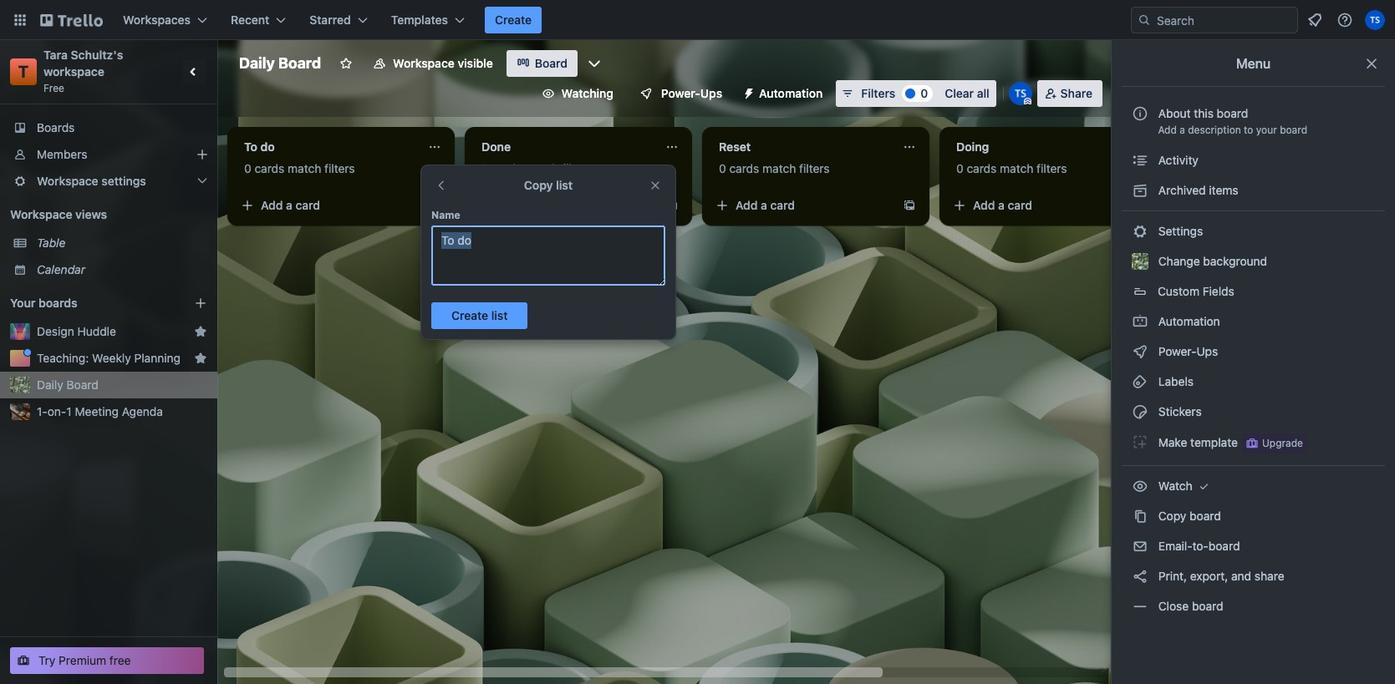 Task type: vqa. For each thing, say whether or not it's contained in the screenshot.
the bottom Workspace
yes



Task type: locate. For each thing, give the bounding box(es) containing it.
ups down the automation link
[[1197, 344, 1218, 359]]

daily board inside text box
[[239, 54, 321, 72]]

0 cards match filters down reset text box in the top of the page
[[719, 161, 830, 176]]

daily board
[[239, 54, 321, 72], [37, 378, 98, 392]]

1 horizontal spatial 0 cards match filters
[[482, 161, 592, 176]]

sm image for watch
[[1132, 478, 1149, 495]]

a down about
[[1180, 124, 1185, 136]]

this member is an admin of this board. image
[[1024, 98, 1031, 105]]

board up to- at the right of the page
[[1190, 509, 1221, 523]]

cards down reset
[[729, 161, 759, 176]]

archived items link
[[1122, 177, 1385, 204]]

add a card for add a card button associated with reset
[[736, 198, 795, 212]]

back to home image
[[40, 7, 103, 33]]

0 cards match filters up copy list
[[482, 161, 592, 176]]

do
[[260, 140, 275, 154]]

sm image inside the 'copy board' link
[[1132, 508, 1149, 525]]

automation button
[[736, 80, 833, 107]]

1 vertical spatial workspace
[[37, 174, 98, 188]]

starred button
[[300, 7, 378, 33]]

add down doing 0 cards match filters
[[973, 198, 995, 212]]

add for add a card button associated with reset
[[736, 198, 758, 212]]

1
[[66, 405, 72, 419]]

workspace down templates 'popup button'
[[393, 56, 455, 70]]

4 filters from the left
[[1037, 161, 1067, 176]]

your
[[1256, 124, 1277, 136]]

card down to do text box
[[296, 198, 320, 212]]

ups up reset
[[700, 86, 722, 100]]

filters for to do
[[324, 161, 355, 176]]

1 horizontal spatial automation
[[1155, 314, 1220, 329]]

1 create from template… image from the left
[[665, 199, 679, 212]]

fields
[[1203, 284, 1235, 298]]

this
[[1194, 106, 1214, 120]]

primary element
[[0, 0, 1395, 40]]

0 vertical spatial copy
[[524, 178, 553, 192]]

tara
[[43, 48, 68, 62]]

0 horizontal spatial ups
[[700, 86, 722, 100]]

daily inside daily board text box
[[239, 54, 275, 72]]

create from template… image
[[665, 199, 679, 212], [903, 199, 916, 212]]

2 add a card from the left
[[498, 198, 558, 212]]

daily board up "1"
[[37, 378, 98, 392]]

0 vertical spatial power-
[[661, 86, 700, 100]]

cards down do
[[255, 161, 285, 176]]

1 add a card from the left
[[261, 198, 320, 212]]

customize views image
[[586, 55, 603, 72]]

watch link
[[1122, 473, 1385, 500]]

ups inside button
[[700, 86, 722, 100]]

0 cards match filters
[[244, 161, 355, 176], [482, 161, 592, 176], [719, 161, 830, 176]]

workspace navigation collapse icon image
[[182, 60, 206, 84]]

power-ups up reset
[[661, 86, 722, 100]]

3 add a card button from the left
[[709, 192, 896, 219]]

views
[[75, 207, 107, 222]]

workspace
[[393, 56, 455, 70], [37, 174, 98, 188], [10, 207, 72, 222]]

Doing text field
[[946, 134, 1130, 161]]

description
[[1188, 124, 1241, 136]]

1 vertical spatial copy
[[1158, 509, 1187, 523]]

add a card down copy list
[[498, 198, 558, 212]]

daily board down recent popup button
[[239, 54, 321, 72]]

add a card button for to do
[[234, 192, 421, 219]]

cards down done on the left of page
[[492, 161, 522, 176]]

sm image inside close board link
[[1132, 599, 1149, 615]]

2 vertical spatial workspace
[[10, 207, 72, 222]]

0 horizontal spatial board
[[66, 378, 98, 392]]

0 vertical spatial automation
[[759, 86, 823, 100]]

a down reset text box in the top of the page
[[761, 198, 767, 212]]

to-
[[1192, 539, 1209, 553]]

daily
[[239, 54, 275, 72], [37, 378, 63, 392]]

add down done on the left of page
[[498, 198, 520, 212]]

a for 4th add a card button from left
[[998, 198, 1005, 212]]

add
[[1158, 124, 1177, 136], [261, 198, 283, 212], [498, 198, 520, 212], [736, 198, 758, 212], [973, 198, 995, 212]]

change background
[[1155, 254, 1267, 268]]

match down to do text box
[[288, 161, 321, 176]]

add a card down do
[[261, 198, 320, 212]]

visible
[[458, 56, 493, 70]]

card down doing 0 cards match filters
[[1008, 198, 1032, 212]]

copy left list on the top
[[524, 178, 553, 192]]

add down reset
[[736, 198, 758, 212]]

2 add a card button from the left
[[471, 192, 659, 219]]

sm image for automation
[[1132, 313, 1149, 330]]

add a card button for done
[[471, 192, 659, 219]]

settings
[[1155, 224, 1203, 238]]

workspaces button
[[113, 7, 217, 33]]

sm image for make template
[[1132, 434, 1149, 451]]

tara schultz (taraschultz7) image
[[1009, 82, 1032, 105]]

a
[[1180, 124, 1185, 136], [286, 198, 292, 212], [523, 198, 530, 212], [761, 198, 767, 212], [998, 198, 1005, 212]]

0 cards match filters for done
[[482, 161, 592, 176]]

custom fields button
[[1122, 278, 1385, 305]]

t
[[18, 62, 29, 81]]

1 add a card button from the left
[[234, 192, 421, 219]]

sm image inside settings link
[[1132, 223, 1149, 240]]

labels link
[[1122, 369, 1385, 395]]

boards link
[[0, 115, 217, 141]]

0 vertical spatial daily board
[[239, 54, 321, 72]]

1 horizontal spatial create from template… image
[[903, 199, 916, 212]]

add inside about this board add a description to your board
[[1158, 124, 1177, 136]]

sm image for copy board
[[1132, 508, 1149, 525]]

daily down recent popup button
[[239, 54, 275, 72]]

0 left clear
[[921, 86, 928, 100]]

archived items
[[1155, 183, 1239, 197]]

add a card down reset
[[736, 198, 795, 212]]

add a card button
[[234, 192, 421, 219], [471, 192, 659, 219], [709, 192, 896, 219], [946, 192, 1134, 219]]

copy for copy list
[[524, 178, 553, 192]]

create button
[[485, 7, 542, 33]]

Search field
[[1151, 8, 1297, 33]]

1 vertical spatial daily
[[37, 378, 63, 392]]

Done text field
[[471, 134, 655, 161]]

a down to do text box
[[286, 198, 292, 212]]

0 horizontal spatial power-ups
[[661, 86, 722, 100]]

board up watching button
[[535, 56, 568, 70]]

workspace up table
[[10, 207, 72, 222]]

power- down primary element
[[661, 86, 700, 100]]

search image
[[1138, 13, 1151, 27]]

sm image for print, export, and share
[[1132, 568, 1149, 585]]

0 vertical spatial starred icon image
[[194, 325, 207, 339]]

workspace
[[43, 64, 104, 79]]

add down about
[[1158, 124, 1177, 136]]

huddle
[[77, 324, 116, 339]]

2 cards from the left
[[492, 161, 522, 176]]

sm image for settings
[[1132, 223, 1149, 240]]

3 add a card from the left
[[736, 198, 795, 212]]

None submit
[[431, 303, 528, 329]]

1 filters from the left
[[324, 161, 355, 176]]

design huddle
[[37, 324, 116, 339]]

add a card
[[261, 198, 320, 212], [498, 198, 558, 212], [736, 198, 795, 212], [973, 198, 1032, 212]]

filters
[[324, 161, 355, 176], [562, 161, 592, 176], [799, 161, 830, 176], [1037, 161, 1067, 176]]

1 horizontal spatial ups
[[1197, 344, 1218, 359]]

board up "1"
[[66, 378, 98, 392]]

daily up on-
[[37, 378, 63, 392]]

0 vertical spatial workspace
[[393, 56, 455, 70]]

add a card button down doing 0 cards match filters
[[946, 192, 1134, 219]]

1 cards from the left
[[255, 161, 285, 176]]

0 down the doing
[[956, 161, 964, 176]]

sm image inside "watch" link
[[1132, 478, 1149, 495]]

filters down to do text box
[[324, 161, 355, 176]]

4 add a card from the left
[[973, 198, 1032, 212]]

board left the star or unstar board image
[[278, 54, 321, 72]]

starred icon image right planning
[[194, 352, 207, 365]]

stickers
[[1155, 405, 1202, 419]]

match down reset text box in the top of the page
[[762, 161, 796, 176]]

share
[[1255, 569, 1285, 584]]

1 vertical spatial starred icon image
[[194, 352, 207, 365]]

filters up list on the top
[[562, 161, 592, 176]]

filters down reset text box in the top of the page
[[799, 161, 830, 176]]

board down export,
[[1192, 599, 1223, 614]]

4 cards from the left
[[967, 161, 997, 176]]

3 0 cards match filters from the left
[[719, 161, 830, 176]]

automation down custom fields
[[1155, 314, 1220, 329]]

sm image inside labels link
[[1132, 374, 1149, 390]]

a down doing 0 cards match filters
[[998, 198, 1005, 212]]

add a card button for reset
[[709, 192, 896, 219]]

add a card button up to do text field
[[471, 192, 659, 219]]

to do
[[244, 140, 275, 154]]

0 horizontal spatial copy
[[524, 178, 553, 192]]

0 down reset
[[719, 161, 726, 176]]

board up to
[[1217, 106, 1248, 120]]

sm image
[[1132, 182, 1149, 199], [1132, 313, 1149, 330], [1132, 374, 1149, 390], [1132, 404, 1149, 420], [1132, 434, 1149, 451], [1196, 478, 1213, 495], [1132, 508, 1149, 525]]

starred icon image down add board icon
[[194, 325, 207, 339]]

1 match from the left
[[288, 161, 321, 176]]

cards for to do
[[255, 161, 285, 176]]

sm image inside the automation link
[[1132, 313, 1149, 330]]

menu
[[1236, 56, 1271, 71]]

workspace inside popup button
[[37, 174, 98, 188]]

watching
[[561, 86, 613, 100]]

workspace for workspace visible
[[393, 56, 455, 70]]

2 create from template… image from the left
[[903, 199, 916, 212]]

2 filters from the left
[[562, 161, 592, 176]]

0 vertical spatial daily
[[239, 54, 275, 72]]

Reset text field
[[709, 134, 893, 161]]

0 horizontal spatial daily
[[37, 378, 63, 392]]

3 cards from the left
[[729, 161, 759, 176]]

teaching: weekly planning button
[[37, 350, 187, 367]]

0 horizontal spatial 0 cards match filters
[[244, 161, 355, 176]]

workspace visible button
[[363, 50, 503, 77]]

0 cards match filters for reset
[[719, 161, 830, 176]]

cards inside doing 0 cards match filters
[[967, 161, 997, 176]]

0 down done on the left of page
[[482, 161, 489, 176]]

add for add a card button related to to do
[[261, 198, 283, 212]]

card down reset text box in the top of the page
[[770, 198, 795, 212]]

1 horizontal spatial board
[[278, 54, 321, 72]]

1 vertical spatial daily board
[[37, 378, 98, 392]]

planning
[[134, 351, 181, 365]]

copy up email-
[[1158, 509, 1187, 523]]

1 horizontal spatial daily board
[[239, 54, 321, 72]]

1 horizontal spatial power-ups
[[1155, 344, 1221, 359]]

3 match from the left
[[762, 161, 796, 176]]

sm image inside "watch" link
[[1196, 478, 1213, 495]]

a down copy list
[[523, 198, 530, 212]]

cards for done
[[492, 161, 522, 176]]

0
[[921, 86, 928, 100], [244, 161, 251, 176], [482, 161, 489, 176], [719, 161, 726, 176], [956, 161, 964, 176]]

power-ups
[[661, 86, 722, 100], [1155, 344, 1221, 359]]

0 horizontal spatial automation
[[759, 86, 823, 100]]

To do text field
[[234, 134, 418, 161]]

0 cards match filters for to do
[[244, 161, 355, 176]]

1 0 cards match filters from the left
[[244, 161, 355, 176]]

match for done
[[525, 161, 559, 176]]

1 horizontal spatial copy
[[1158, 509, 1187, 523]]

sm image inside print, export, and share link
[[1132, 568, 1149, 585]]

copy list
[[524, 178, 573, 192]]

email-
[[1158, 539, 1192, 553]]

add a card button down reset text box in the top of the page
[[709, 192, 896, 219]]

1 horizontal spatial daily
[[239, 54, 275, 72]]

power-
[[661, 86, 700, 100], [1158, 344, 1197, 359]]

2 starred icon image from the top
[[194, 352, 207, 365]]

1 starred icon image from the top
[[194, 325, 207, 339]]

3 filters from the left
[[799, 161, 830, 176]]

0 cards match filters down to do text box
[[244, 161, 355, 176]]

match down doing "text field"
[[1000, 161, 1034, 176]]

add a card button down to do text box
[[234, 192, 421, 219]]

a inside about this board add a description to your board
[[1180, 124, 1185, 136]]

free
[[109, 654, 131, 668]]

upgrade
[[1262, 437, 1303, 450]]

4 match from the left
[[1000, 161, 1034, 176]]

sm image inside archived items link
[[1132, 182, 1149, 199]]

0 vertical spatial power-ups
[[661, 86, 722, 100]]

1 vertical spatial automation
[[1155, 314, 1220, 329]]

automation up reset text box in the top of the page
[[759, 86, 823, 100]]

1 horizontal spatial power-
[[1158, 344, 1197, 359]]

workspace views
[[10, 207, 107, 222]]

templates
[[391, 13, 448, 27]]

starred icon image
[[194, 325, 207, 339], [194, 352, 207, 365]]

watching button
[[531, 80, 624, 107]]

agenda
[[122, 405, 163, 419]]

sm image for activity
[[1132, 152, 1149, 169]]

add a card for 4th add a card button from left
[[973, 198, 1032, 212]]

match up copy list
[[525, 161, 559, 176]]

2 0 cards match filters from the left
[[482, 161, 592, 176]]

power-ups up the labels
[[1155, 344, 1221, 359]]

clear all
[[945, 86, 990, 100]]

0 horizontal spatial power-
[[661, 86, 700, 100]]

workspace down members
[[37, 174, 98, 188]]

card down copy list
[[533, 198, 558, 212]]

daily inside daily board link
[[37, 378, 63, 392]]

sm image inside email-to-board link
[[1132, 538, 1149, 555]]

workspace inside button
[[393, 56, 455, 70]]

sm image
[[736, 80, 759, 104], [1132, 152, 1149, 169], [1132, 223, 1149, 240], [1132, 344, 1149, 360], [1132, 478, 1149, 495], [1132, 538, 1149, 555], [1132, 568, 1149, 585], [1132, 599, 1149, 615]]

1 vertical spatial power-ups
[[1155, 344, 1221, 359]]

2 match from the left
[[525, 161, 559, 176]]

add a card for add a card button related to to do
[[261, 198, 320, 212]]

about
[[1158, 106, 1191, 120]]

0 for done
[[482, 161, 489, 176]]

sm image inside power-ups link
[[1132, 344, 1149, 360]]

settings
[[101, 174, 146, 188]]

add a card down doing 0 cards match filters
[[973, 198, 1032, 212]]

2 horizontal spatial 0 cards match filters
[[719, 161, 830, 176]]

1-on-1 meeting agenda link
[[37, 404, 207, 420]]

power- up the labels
[[1158, 344, 1197, 359]]

clear all button
[[938, 80, 996, 107]]

sm image inside 'activity' link
[[1132, 152, 1149, 169]]

copy for copy board
[[1158, 509, 1187, 523]]

cards down the doing
[[967, 161, 997, 176]]

power-ups inside button
[[661, 86, 722, 100]]

export,
[[1190, 569, 1228, 584]]

0 horizontal spatial create from template… image
[[665, 199, 679, 212]]

0 down to
[[244, 161, 251, 176]]

0 vertical spatial ups
[[700, 86, 722, 100]]

add down do
[[261, 198, 283, 212]]

1 vertical spatial ups
[[1197, 344, 1218, 359]]

sm image inside stickers link
[[1132, 404, 1149, 420]]

filters down doing "text field"
[[1037, 161, 1067, 176]]



Task type: describe. For each thing, give the bounding box(es) containing it.
copy board
[[1155, 509, 1221, 523]]

3 card from the left
[[770, 198, 795, 212]]

close board
[[1155, 599, 1223, 614]]

starred icon image for teaching: weekly planning
[[194, 352, 207, 365]]

workspace settings
[[37, 174, 146, 188]]

change background link
[[1122, 248, 1385, 275]]

match for reset
[[762, 161, 796, 176]]

activity
[[1155, 153, 1199, 167]]

match inside doing 0 cards match filters
[[1000, 161, 1034, 176]]

match for to do
[[288, 161, 321, 176]]

settings link
[[1122, 218, 1385, 245]]

1-
[[37, 405, 47, 419]]

copy board link
[[1122, 503, 1385, 530]]

meeting
[[75, 405, 119, 419]]

board inside text box
[[278, 54, 321, 72]]

weekly
[[92, 351, 131, 365]]

labels
[[1155, 375, 1194, 389]]

filters inside doing 0 cards match filters
[[1037, 161, 1067, 176]]

4 card from the left
[[1008, 198, 1032, 212]]

create from template… image for done
[[665, 199, 679, 212]]

0 horizontal spatial daily board
[[37, 378, 98, 392]]

board up print, export, and share
[[1209, 539, 1240, 553]]

boards
[[37, 120, 75, 135]]

custom fields
[[1158, 284, 1235, 298]]

sm image for close board
[[1132, 599, 1149, 615]]

automation link
[[1122, 308, 1385, 335]]

power- inside button
[[661, 86, 700, 100]]

workspace settings button
[[0, 168, 217, 195]]

0 for to do
[[244, 161, 251, 176]]

upgrade button
[[1242, 434, 1307, 454]]

name
[[431, 209, 460, 222]]

1-on-1 meeting agenda
[[37, 405, 163, 419]]

close
[[1158, 599, 1189, 614]]

change
[[1158, 254, 1200, 268]]

share button
[[1037, 80, 1103, 107]]

items
[[1209, 183, 1239, 197]]

4 add a card button from the left
[[946, 192, 1134, 219]]

open information menu image
[[1337, 12, 1353, 28]]

0 notifications image
[[1305, 10, 1325, 30]]

free
[[43, 82, 64, 94]]

and
[[1231, 569, 1252, 584]]

list
[[556, 178, 573, 192]]

sm image for stickers
[[1132, 404, 1149, 420]]

workspace for workspace settings
[[37, 174, 98, 188]]

teaching:
[[37, 351, 89, 365]]

calendar link
[[37, 262, 207, 278]]

archived
[[1158, 183, 1206, 197]]

make template
[[1155, 435, 1238, 449]]

templates button
[[381, 7, 475, 33]]

done
[[482, 140, 511, 154]]

star or unstar board image
[[340, 57, 353, 70]]

schultz's
[[71, 48, 123, 62]]

automation inside automation button
[[759, 86, 823, 100]]

calendar
[[37, 262, 85, 277]]

tara schultz (taraschultz7) image
[[1365, 10, 1385, 30]]

sm image for power-ups
[[1132, 344, 1149, 360]]

t link
[[10, 59, 37, 85]]

doing 0 cards match filters
[[956, 140, 1067, 176]]

share
[[1061, 86, 1093, 100]]

filters for reset
[[799, 161, 830, 176]]

Board name text field
[[231, 50, 329, 77]]

add for 4th add a card button from left
[[973, 198, 995, 212]]

sm image for labels
[[1132, 374, 1149, 390]]

email-to-board
[[1155, 539, 1240, 553]]

table link
[[37, 235, 207, 252]]

teaching: weekly planning
[[37, 351, 181, 365]]

all
[[977, 86, 990, 100]]

close board link
[[1122, 594, 1385, 620]]

design huddle button
[[37, 324, 187, 340]]

print,
[[1158, 569, 1187, 584]]

try
[[38, 654, 56, 668]]

starred icon image for design huddle
[[194, 325, 207, 339]]

members link
[[0, 141, 217, 168]]

your boards with 4 items element
[[10, 293, 169, 313]]

daily board link
[[37, 377, 207, 394]]

boards
[[38, 296, 77, 310]]

template
[[1191, 435, 1238, 449]]

try premium free button
[[10, 648, 204, 675]]

members
[[37, 147, 87, 161]]

To do text field
[[431, 226, 665, 286]]

a for add a card button associated with reset
[[761, 198, 767, 212]]

your
[[10, 296, 36, 310]]

design
[[37, 324, 74, 339]]

tara schultz's workspace free
[[43, 48, 126, 94]]

add board image
[[194, 297, 207, 310]]

a for add a card button related to to do
[[286, 198, 292, 212]]

try premium free
[[38, 654, 131, 668]]

clear
[[945, 86, 974, 100]]

table
[[37, 236, 66, 250]]

tara schultz's workspace link
[[43, 48, 126, 79]]

board right your in the right top of the page
[[1280, 124, 1307, 136]]

filters for done
[[562, 161, 592, 176]]

sm image inside automation button
[[736, 80, 759, 104]]

print, export, and share link
[[1122, 563, 1385, 590]]

recent
[[231, 13, 269, 27]]

2 horizontal spatial board
[[535, 56, 568, 70]]

0 for reset
[[719, 161, 726, 176]]

2 card from the left
[[533, 198, 558, 212]]

workspace for workspace views
[[10, 207, 72, 222]]

custom
[[1158, 284, 1200, 298]]

stickers link
[[1122, 399, 1385, 426]]

1 vertical spatial power-
[[1158, 344, 1197, 359]]

doing
[[956, 140, 989, 154]]

to
[[244, 140, 257, 154]]

power-ups link
[[1122, 339, 1385, 365]]

sm image for archived items
[[1132, 182, 1149, 199]]

sm image for email-to-board
[[1132, 538, 1149, 555]]

to
[[1244, 124, 1254, 136]]

about this board add a description to your board
[[1158, 106, 1307, 136]]

on-
[[47, 405, 66, 419]]

create from template… image
[[428, 199, 441, 212]]

board link
[[506, 50, 578, 77]]

reset
[[719, 140, 751, 154]]

filters
[[861, 86, 896, 100]]

background
[[1203, 254, 1267, 268]]

0 inside doing 0 cards match filters
[[956, 161, 964, 176]]

create from template… image for reset
[[903, 199, 916, 212]]

cards for reset
[[729, 161, 759, 176]]

1 card from the left
[[296, 198, 320, 212]]

activity link
[[1122, 147, 1385, 174]]



